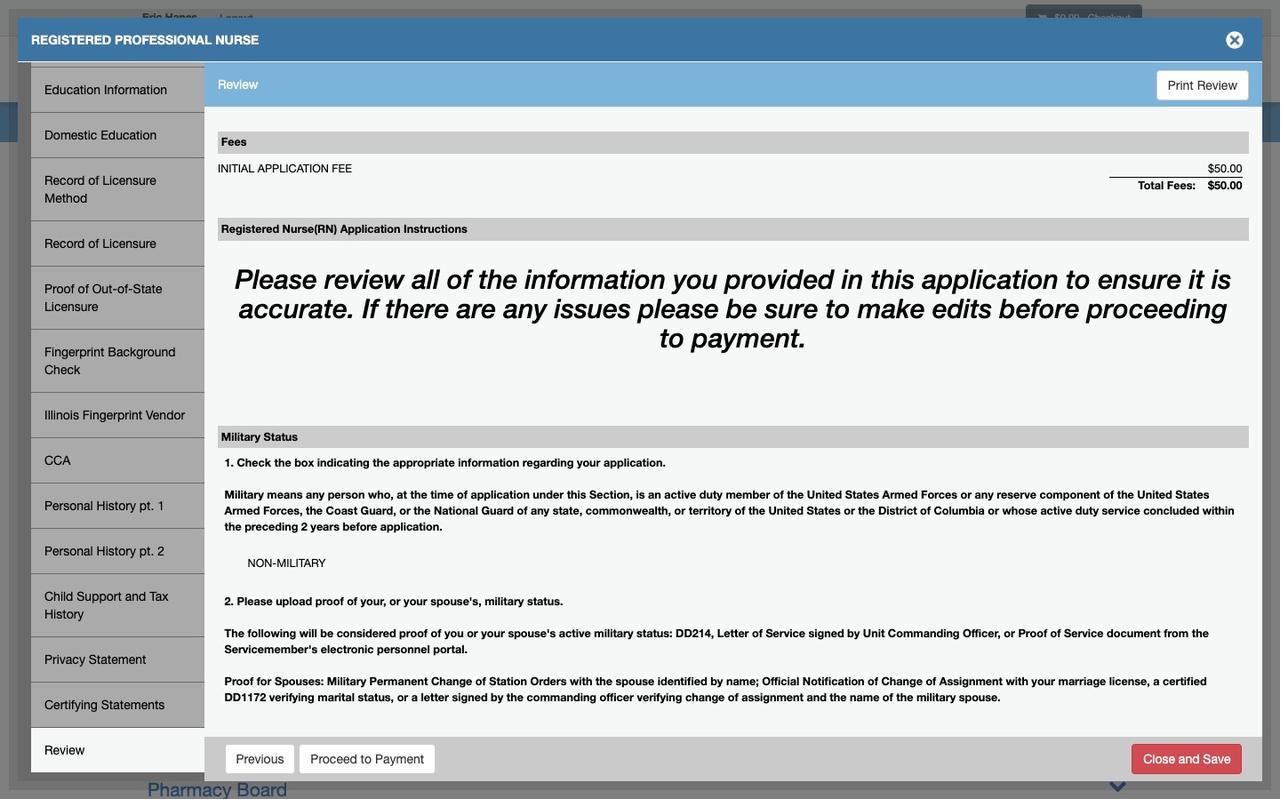 Task type: describe. For each thing, give the bounding box(es) containing it.
years
[[311, 520, 340, 533]]

spouse's
[[508, 627, 556, 640]]

is inside please review all of the information you provided in this application to ensure it is accurate. if there are any issues please be sure to make edits before proceeding to payment.
[[1212, 263, 1232, 295]]

checkout
[[1088, 12, 1131, 23]]

nursing for licensed practical nurse
[[212, 624, 255, 638]]

or left the whose
[[988, 504, 999, 517]]

0 horizontal spatial states
[[807, 504, 841, 517]]

your up section,
[[577, 456, 601, 469]]

1 vertical spatial duty
[[1076, 504, 1099, 517]]

collection agency board
[[148, 289, 355, 310]]

your inside the following will be considered proof of you or your spouse's active military status: dd214, letter of service signed by unit commanding officer, or proof of service document from the servicemember's electronic personnel portal.
[[481, 627, 505, 640]]

0 horizontal spatial registered professional nurse
[[31, 32, 259, 47]]

child
[[44, 589, 73, 604]]

accurate.
[[239, 293, 355, 325]]

0 horizontal spatial professional
[[115, 32, 212, 47]]

medical board (physician & surgeon & chiropractor) link
[[148, 465, 583, 486]]

the left district
[[858, 504, 875, 517]]

application
[[258, 162, 329, 175]]

you inside please review all of the information you provided in this application to ensure it is accurate. if there are any issues please be sure to make edits before proceeding to payment.
[[674, 263, 718, 295]]

make
[[858, 293, 925, 325]]

chevron down image for architecture board
[[1109, 257, 1127, 276]]

corporation
[[218, 494, 318, 516]]

agency
[[236, 289, 299, 310]]

and inside proof for spouses: military permanent change of station orders with the spouse identified by name; official notification of change of assignment with your marriage license, a certified dd1172 verifying marital status, or a letter signed by the commanding officer verifying change of assignment and the name of the military spouse.
[[807, 691, 827, 704]]

the down station
[[507, 691, 524, 704]]

assignment
[[742, 691, 804, 704]]

person
[[328, 488, 365, 501]]

board down massage therapy board
[[218, 465, 269, 486]]

architecture board
[[148, 260, 304, 281]]

the inside the following will be considered proof of you or your spouse's active military status: dd214, letter of service signed by unit commanding officer, or proof of service document from the servicemember's electronic personnel portal.
[[1192, 627, 1209, 640]]

who,
[[368, 488, 394, 501]]

the right 'name'
[[896, 691, 913, 704]]

2 advanced practice nurse from the top
[[212, 679, 354, 694]]

0 vertical spatial armed
[[882, 488, 918, 501]]

board up "2."
[[212, 567, 248, 582]]

online services
[[1029, 65, 1124, 77]]

home link
[[856, 40, 916, 102]]

indicating
[[317, 456, 370, 469]]

statements
[[101, 698, 165, 712]]

your left the spouse's,
[[404, 595, 427, 608]]

surgeon
[[381, 465, 451, 486]]

1 horizontal spatial application.
[[604, 456, 666, 469]]

the right member
[[787, 488, 804, 501]]

1 vertical spatial check
[[237, 456, 271, 469]]

proceeding
[[1087, 293, 1228, 325]]

please review all of the information you provided in this application to ensure it is accurate. if there are any issues please be sure to make edits before proceeding to payment.
[[235, 263, 1232, 354]]

military inside the following will be considered proof of you or your spouse's active military status: dd214, letter of service signed by unit commanding officer, or proof of service document from the servicemember's electronic personnel portal.
[[594, 627, 634, 640]]

total
[[1138, 178, 1164, 192]]

0 horizontal spatial duty
[[700, 488, 723, 501]]

limited
[[148, 406, 209, 428]]

2 horizontal spatial to
[[1066, 263, 1091, 295]]

spouses:
[[275, 675, 324, 688]]

commanding
[[888, 627, 960, 640]]

collection
[[148, 289, 231, 310]]

eric hanes
[[142, 11, 197, 24]]

spouse's,
[[431, 595, 482, 608]]

2 vertical spatial fingerprint
[[82, 408, 142, 422]]

0 horizontal spatial 2
[[158, 544, 165, 558]]

0 vertical spatial nurse
[[215, 32, 259, 47]]

chevron down image for occupational therapy board
[[1109, 747, 1127, 766]]

chiropractor)
[[473, 465, 583, 486]]

of down member
[[735, 504, 745, 517]]

reserve
[[997, 488, 1037, 501]]

of left your,
[[347, 595, 357, 608]]

or left district
[[844, 504, 855, 517]]

initial
[[218, 162, 255, 175]]

history for 1
[[97, 499, 136, 513]]

military for military means any person who, at the time of application under this section, is an active duty member of the united states armed forces or any reserve component of the united states armed forces, the coast guard, or the national guard of any state, commonwealth, or territory of the united states or the district of columbia or whose active duty service concluded within the preceding 2 years before application.
[[225, 488, 264, 501]]

1 vertical spatial a
[[411, 691, 418, 704]]

board up 'agency'
[[253, 260, 304, 281]]

medical for medical corporation
[[148, 494, 213, 516]]

military
[[277, 556, 326, 570]]

assignment
[[940, 675, 1003, 688]]

medical corporation link
[[148, 492, 1127, 516]]

nursing for registered professional nurse
[[212, 597, 255, 611]]

registered
[[221, 222, 279, 236]]

of left station
[[476, 675, 486, 688]]

& left nail
[[414, 318, 426, 340]]

architecture board link
[[148, 257, 1127, 281]]

of inside record of licensure method
[[88, 173, 99, 188]]

or down "at"
[[399, 504, 411, 517]]

proof of out-of-state licensure
[[44, 282, 162, 314]]

online
[[1029, 65, 1067, 77]]

or left territory at the right of the page
[[674, 504, 686, 517]]

you inside the following will be considered proof of you or your spouse's active military status: dd214, letter of service signed by unit commanding officer, or proof of service document from the servicemember's electronic personnel portal.
[[445, 627, 464, 640]]

proof for proof for spouses: military permanent change of station orders with the spouse identified by name; official notification of change of assignment with your marriage license, a certified dd1172 verifying marital status, or a letter signed by the commanding officer verifying change of assignment and the name of the military spouse.
[[225, 675, 254, 688]]

or right your,
[[389, 595, 401, 608]]

2 horizontal spatial united
[[1137, 488, 1173, 501]]

1 vertical spatial registered
[[522, 597, 599, 611]]

record of licensure method
[[44, 173, 156, 205]]

chevron down image for massage therapy board
[[1109, 433, 1127, 452]]

board up limited liability company link
[[574, 377, 624, 398]]

chevron down image for collection agency board
[[1109, 286, 1127, 305]]

out-
[[92, 282, 117, 296]]

commonwealth,
[[586, 504, 671, 517]]

5 start link from the top
[[139, 707, 165, 721]]

check inside fingerprint background check
[[44, 363, 80, 377]]

0 vertical spatial review
[[218, 77, 258, 92]]

the left box
[[274, 456, 291, 469]]

station
[[489, 675, 527, 688]]

provided
[[725, 263, 835, 295]]

history inside child support and tax history
[[44, 607, 84, 621]]

0 vertical spatial a
[[1153, 675, 1160, 688]]

security,
[[236, 377, 308, 398]]

start link for full
[[139, 679, 165, 694]]

state
[[133, 282, 162, 296]]

collection agency board link
[[148, 286, 1127, 310]]

aprn
[[693, 679, 726, 694]]

chevron down image for medical corporation
[[1109, 492, 1127, 510]]

1. check the box indicating the appropriate information regarding your application.
[[225, 456, 666, 469]]

cosmetology,
[[213, 318, 327, 340]]

2. please upload proof of your, or your spouse's, military status.
[[225, 595, 563, 608]]

close window image
[[1221, 26, 1249, 54]]

the down notification
[[830, 691, 847, 704]]

and inside child support and tax history
[[125, 589, 146, 604]]

or inside proof for spouses: military permanent change of station orders with the spouse identified by name; official notification of change of assignment with your marriage license, a certified dd1172 verifying marital status, or a letter signed by the commanding officer verifying change of assignment and the name of the military spouse.
[[397, 691, 408, 704]]

1 vertical spatial review
[[44, 743, 85, 758]]

massage therapy board
[[148, 436, 352, 457]]

account
[[949, 65, 1001, 77]]

considered
[[337, 627, 396, 640]]

detective,
[[148, 377, 231, 398]]

of right 'name'
[[883, 691, 893, 704]]

6 chevron down image from the top
[[1109, 776, 1127, 795]]

1 service from the left
[[766, 627, 806, 640]]

of up national
[[457, 488, 468, 501]]

1 horizontal spatial to
[[826, 293, 851, 325]]

officer,
[[963, 627, 1001, 640]]

massage
[[148, 436, 223, 457]]

all
[[412, 263, 440, 295]]

$0.00 checkout
[[1052, 12, 1131, 23]]

1 vertical spatial please
[[237, 595, 273, 608]]

personnel
[[377, 643, 430, 656]]

limited liability company
[[148, 406, 364, 428]]

of right "letter"
[[752, 627, 763, 640]]

or up portal.
[[467, 627, 478, 640]]

of right member
[[773, 488, 784, 501]]

the up service
[[1117, 488, 1134, 501]]

fees
[[221, 135, 247, 149]]

the
[[225, 627, 244, 640]]

nursing board for registered professional nurse
[[212, 597, 292, 611]]

full
[[522, 679, 552, 694]]

status.
[[527, 595, 563, 608]]

0 vertical spatial active
[[664, 488, 696, 501]]

statement
[[89, 653, 146, 667]]

it
[[1189, 263, 1205, 295]]

identified
[[658, 675, 707, 688]]

0 vertical spatial proof
[[315, 595, 344, 608]]

territory
[[689, 504, 732, 517]]

1 vertical spatial by
[[711, 675, 723, 688]]

initial application fee
[[218, 162, 352, 175]]

application. inside military means any person who, at the time of application under this section, is an active duty member of the united states armed forces or any reserve component of the united states armed forces, the coast guard, or the national guard of any state, commonwealth, or territory of the united states or the district of columbia or whose active duty service concluded within the preceding 2 years before application.
[[380, 520, 443, 533]]

fingerprint inside "dental board detective, security, fingerprint & alarm contractor board"
[[314, 377, 403, 398]]

chevron down image for accounting board
[[1109, 228, 1127, 246]]

nursing board for licensed practical nurse
[[212, 624, 292, 638]]

non-
[[248, 556, 277, 570]]

3 start from the top
[[139, 652, 165, 666]]

accounting board
[[148, 230, 298, 252]]

status,
[[358, 691, 394, 704]]

or right officer,
[[1004, 627, 1015, 640]]

dd214,
[[676, 627, 714, 640]]

licensure for record of licensure
[[103, 237, 156, 251]]

of right the guard
[[517, 504, 528, 517]]

total fees:    $50.00
[[1138, 178, 1243, 192]]

this inside please review all of the information you provided in this application to ensure it is accurate. if there are any issues please be sure to make edits before proceeding to payment.
[[871, 263, 915, 295]]

of up portal.
[[431, 627, 441, 640]]

2 nurse from the top
[[321, 679, 354, 694]]

accounting board link
[[148, 228, 1127, 252]]

issues
[[555, 293, 631, 325]]

any down (physician
[[306, 488, 325, 501]]

1 change from the left
[[431, 675, 472, 688]]

signed inside the following will be considered proof of you or your spouse's active military status: dd214, letter of service signed by unit commanding officer, or proof of service document from the servicemember's electronic personnel portal.
[[809, 627, 844, 640]]

active inside the following will be considered proof of you or your spouse's active military status: dd214, letter of service signed by unit commanding officer, or proof of service document from the servicemember's electronic personnel portal.
[[559, 627, 591, 640]]

(physician
[[274, 465, 359, 486]]

guard
[[481, 504, 514, 517]]

of inside proof of out-of-state licensure
[[78, 282, 89, 296]]

board up servicemember's
[[259, 624, 292, 638]]

board down medical corporation
[[217, 524, 268, 545]]

before inside please review all of the information you provided in this application to ensure it is accurate. if there are any issues please be sure to make edits before proceeding to payment.
[[1000, 293, 1080, 325]]

application
[[340, 222, 401, 236]]

any up columbia
[[975, 488, 994, 501]]

1 advanced practice nurse from the top
[[212, 652, 354, 666]]

child support and tax history
[[44, 589, 169, 621]]

status
[[264, 430, 298, 443]]

& right lpn
[[356, 524, 368, 545]]

& up who,
[[364, 465, 376, 486]]

board up following
[[259, 597, 292, 611]]

whose
[[1002, 504, 1038, 517]]

of left assignment
[[926, 675, 937, 688]]

method
[[44, 191, 87, 205]]

start link for registered
[[139, 597, 165, 611]]

medical corporation
[[148, 494, 318, 516]]

board down collection agency board link
[[568, 318, 619, 340]]

guard,
[[361, 504, 396, 517]]

will
[[299, 627, 317, 640]]

service
[[1102, 504, 1140, 517]]

board down the cosmetology,
[[206, 348, 257, 369]]

1 advanced from the top
[[212, 652, 268, 666]]

0 horizontal spatial united
[[769, 504, 804, 517]]

letter
[[717, 627, 749, 640]]

board down status,
[[337, 750, 387, 771]]

1 horizontal spatial united
[[807, 488, 842, 501]]

practical
[[586, 624, 654, 638]]

or up columbia
[[961, 488, 972, 501]]

time
[[430, 488, 454, 501]]

history for 2
[[97, 544, 136, 558]]



Task type: locate. For each thing, give the bounding box(es) containing it.
the down medical corporation
[[225, 520, 242, 533]]

nursing board (rn, lpn & apn) link
[[148, 524, 415, 545]]

0 vertical spatial and
[[125, 589, 146, 604]]

2 left the years
[[301, 520, 307, 533]]

active right spouse's
[[559, 627, 591, 640]]

the inside please review all of the information you provided in this application to ensure it is accurate. if there are any issues please be sure to make edits before proceeding to payment.
[[479, 263, 518, 295]]

therapy for massage
[[229, 436, 296, 457]]

cca
[[44, 453, 71, 468]]

1 vertical spatial chevron down image
[[1109, 492, 1127, 510]]

1 horizontal spatial active
[[664, 488, 696, 501]]

0 horizontal spatial this
[[567, 488, 586, 501]]

practice for start link related to full
[[272, 679, 317, 694]]

0 horizontal spatial be
[[320, 627, 334, 640]]

spouse.
[[959, 691, 1001, 704]]

1 vertical spatial application.
[[380, 520, 443, 533]]

education left location
[[44, 37, 100, 52]]

licensure for record of licensure method
[[103, 173, 156, 188]]

armed
[[882, 488, 918, 501], [225, 504, 260, 517]]

sure
[[765, 293, 819, 325]]

0 vertical spatial by
[[847, 627, 860, 640]]

record for record of licensure
[[44, 237, 85, 251]]

2 horizontal spatial active
[[1041, 504, 1073, 517]]

application
[[923, 263, 1059, 295], [471, 488, 530, 501]]

fees:    $50.00
[[1167, 178, 1243, 192]]

chevron down image inside limited liability company link
[[1109, 404, 1127, 422]]

personal up child
[[44, 544, 93, 558]]

0 vertical spatial registered professional nurse
[[31, 32, 259, 47]]

nurse for licensed start link
[[657, 624, 699, 638]]

board left "if"
[[304, 289, 355, 310]]

accounting
[[148, 230, 242, 252]]

start link for licensed
[[139, 624, 165, 638]]

1 horizontal spatial be
[[727, 293, 758, 325]]

1 nurse from the top
[[321, 652, 354, 666]]

1 horizontal spatial this
[[871, 263, 915, 295]]

box
[[294, 456, 314, 469]]

history
[[97, 499, 136, 513], [97, 544, 136, 558], [44, 607, 84, 621]]

proof inside proof of out-of-state licensure
[[44, 282, 74, 296]]

2 horizontal spatial military
[[917, 691, 956, 704]]

practice for third start link from the bottom of the page
[[272, 652, 317, 666]]

0 vertical spatial this
[[871, 263, 915, 295]]

before down coast
[[343, 520, 377, 533]]

1 vertical spatial application
[[471, 488, 530, 501]]

military inside military means any person who, at the time of application under this section, is an active duty member of the united states armed forces or any reserve component of the united states armed forces, the coast guard, or the national guard of any state, commonwealth, or territory of the united states or the district of columbia or whose active duty service concluded within the preceding 2 years before application.
[[225, 488, 264, 501]]

record
[[44, 173, 85, 188], [44, 237, 85, 251]]

2
[[301, 520, 307, 533], [158, 544, 165, 558]]

registered professional nurse up the practical
[[522, 597, 741, 611]]

or down permanent
[[397, 691, 408, 704]]

1 horizontal spatial check
[[237, 456, 271, 469]]

active right the an in the right bottom of the page
[[664, 488, 696, 501]]

of up 'name'
[[868, 675, 878, 688]]

of inside please review all of the information you provided in this application to ensure it is accurate. if there are any issues please be sure to make edits before proceeding to payment.
[[447, 263, 471, 295]]

0 horizontal spatial signed
[[452, 691, 488, 704]]

start for registered professional nurse
[[139, 597, 165, 611]]

5 chevron down image from the top
[[1109, 433, 1127, 452]]

1 vertical spatial armed
[[225, 504, 260, 517]]

5 start from the top
[[139, 707, 165, 721]]

personal
[[44, 499, 93, 513], [44, 544, 93, 558]]

1 vertical spatial professional
[[602, 597, 696, 611]]

0 vertical spatial nursing
[[148, 524, 212, 545]]

chevron down image inside collection agency board link
[[1109, 286, 1127, 305]]

0 horizontal spatial verifying
[[269, 691, 315, 704]]

the down member
[[749, 504, 766, 517]]

0 vertical spatial proof
[[44, 282, 74, 296]]

pt. up tax
[[139, 544, 154, 558]]

2 vertical spatial education
[[101, 128, 157, 142]]

portal.
[[433, 643, 468, 656]]

application inside please review all of the information you provided in this application to ensure it is accurate. if there are any issues please be sure to make edits before proceeding to payment.
[[923, 263, 1059, 295]]

0 horizontal spatial by
[[491, 691, 504, 704]]

chevron down image inside the massage therapy board link
[[1109, 433, 1127, 452]]

before right the edits
[[1000, 293, 1080, 325]]

1 horizontal spatial 2
[[301, 520, 307, 533]]

alarm
[[426, 377, 474, 398]]

4 chevron down image from the top
[[1109, 404, 1127, 422]]

edits
[[933, 293, 992, 325]]

1 vertical spatial signed
[[452, 691, 488, 704]]

nurse for start link related to registered
[[699, 597, 741, 611]]

chevron down image
[[1109, 286, 1127, 305], [1109, 492, 1127, 510], [1109, 747, 1127, 766]]

board down 'company'
[[301, 436, 352, 457]]

2 start link from the top
[[139, 624, 165, 638]]

education for education location
[[44, 37, 100, 52]]

ensure
[[1098, 263, 1182, 295]]

to down collection agency board link
[[660, 322, 685, 354]]

application. up the an in the right bottom of the page
[[604, 456, 666, 469]]

nurse
[[215, 32, 259, 47], [699, 597, 741, 611], [657, 624, 699, 638]]

chevron down image inside architecture board link
[[1109, 257, 1127, 276]]

hanes
[[165, 11, 197, 24]]

0 vertical spatial nursing board
[[212, 597, 292, 611]]

3 start link from the top
[[139, 652, 165, 666]]

1 horizontal spatial verifying
[[637, 691, 682, 704]]

1 horizontal spatial signed
[[809, 627, 844, 640]]

pt. for 1
[[139, 499, 154, 513]]

home
[[870, 65, 902, 77]]

any inside please review all of the information you provided in this application to ensure it is accurate. if there are any issues please be sure to make edits before proceeding to payment.
[[504, 293, 547, 325]]

illinois fingerprint vendor
[[44, 408, 185, 422]]

military for military status
[[221, 430, 261, 443]]

1 horizontal spatial professional
[[602, 597, 696, 611]]

armed up district
[[882, 488, 918, 501]]

application inside military means any person who, at the time of application under this section, is an active duty member of the united states armed forces or any reserve component of the united states armed forces, the coast guard, or the national guard of any state, commonwealth, or territory of the united states or the district of columbia or whose active duty service concluded within the preceding 2 years before application.
[[471, 488, 530, 501]]

certifying
[[44, 698, 98, 712]]

0 horizontal spatial proof
[[44, 282, 74, 296]]

a
[[1153, 675, 1160, 688], [411, 691, 418, 704]]

0 vertical spatial application.
[[604, 456, 666, 469]]

2 verifying from the left
[[637, 691, 682, 704]]

0 vertical spatial chevron down image
[[1109, 286, 1127, 305]]

1 vertical spatial nursing board
[[212, 624, 292, 638]]

barber,
[[148, 318, 207, 340]]

0 horizontal spatial a
[[411, 691, 418, 704]]

&
[[414, 318, 426, 340], [409, 377, 420, 398], [364, 465, 376, 486], [456, 465, 468, 486], [356, 524, 368, 545]]

united up concluded in the right of the page
[[1137, 488, 1173, 501]]

0 horizontal spatial application.
[[380, 520, 443, 533]]

1 vertical spatial proof
[[1018, 627, 1047, 640]]

following
[[248, 627, 296, 640]]

service up official
[[766, 627, 806, 640]]

1 vertical spatial this
[[567, 488, 586, 501]]

0 vertical spatial medical
[[148, 465, 213, 486]]

nursing
[[148, 524, 212, 545], [212, 597, 255, 611], [212, 624, 255, 638]]

0 vertical spatial professional
[[115, 32, 212, 47]]

2 advanced from the top
[[212, 679, 268, 694]]

0 horizontal spatial application
[[471, 488, 530, 501]]

1 start from the top
[[139, 597, 165, 611]]

before inside military means any person who, at the time of application under this section, is an active duty member of the united states armed forces or any reserve component of the united states armed forces, the coast guard, or the national guard of any state, commonwealth, or territory of the united states or the district of columbia or whose active duty service concluded within the preceding 2 years before application.
[[343, 520, 377, 533]]

you up portal.
[[445, 627, 464, 640]]

advanced practice nurse down servicemember's
[[212, 679, 354, 694]]

be inside the following will be considered proof of you or your spouse's active military status: dd214, letter of service signed by unit commanding officer, or proof of service document from the servicemember's electronic personnel portal.
[[320, 627, 334, 640]]

1 horizontal spatial change
[[882, 675, 923, 688]]

2 vertical spatial licensure
[[44, 300, 98, 314]]

orders
[[530, 675, 567, 688]]

1 horizontal spatial review
[[218, 77, 258, 92]]

fingerprint inside fingerprint background check
[[44, 345, 104, 359]]

fingerprint right illinois
[[82, 408, 142, 422]]

information down accounting board link
[[525, 263, 666, 295]]

states
[[845, 488, 879, 501], [1176, 488, 1210, 501], [807, 504, 841, 517]]

proof inside proof for spouses: military permanent change of station orders with the spouse identified by name; official notification of change of assignment with your marriage license, a certified dd1172 verifying marital status, or a letter signed by the commanding officer verifying change of assignment and the name of the military spouse.
[[225, 675, 254, 688]]

1 chevron down image from the top
[[1109, 228, 1127, 246]]

of down forces
[[920, 504, 931, 517]]

illinois
[[44, 408, 79, 422]]

an
[[648, 488, 661, 501]]

practice up the spouses:
[[272, 652, 317, 666]]

of down name;
[[728, 691, 739, 704]]

military left 'status.'
[[485, 595, 524, 608]]

review up fees at the top of page
[[218, 77, 258, 92]]

advanced practice nurse
[[212, 652, 354, 666], [212, 679, 354, 694]]

1 vertical spatial licensure
[[103, 237, 156, 251]]

personal for personal history pt. 1
[[44, 499, 93, 513]]

any right are
[[504, 293, 547, 325]]

eric
[[142, 11, 162, 24]]

non-military
[[248, 556, 326, 570]]

1 vertical spatial personal
[[44, 544, 93, 558]]

personal for personal history pt. 2
[[44, 544, 93, 558]]

licensed
[[522, 624, 582, 638]]

medical for medical board (physician & surgeon & chiropractor)
[[148, 465, 213, 486]]

the up technology
[[479, 263, 518, 295]]

chevron down image
[[1109, 228, 1127, 246], [1109, 257, 1127, 276], [1109, 316, 1127, 334], [1109, 404, 1127, 422], [1109, 433, 1127, 452], [1109, 776, 1127, 795]]

appropriate
[[393, 456, 455, 469]]

0 horizontal spatial check
[[44, 363, 80, 377]]

review
[[325, 263, 405, 295]]

military inside proof for spouses: military permanent change of station orders with the spouse identified by name; official notification of change of assignment with your marriage license, a certified dd1172 verifying marital status, or a letter signed by the commanding officer verifying change of assignment and the name of the military spouse.
[[327, 675, 366, 688]]

services
[[1070, 65, 1121, 77]]

of up marriage
[[1051, 627, 1061, 640]]

licensure down out-
[[44, 300, 98, 314]]

pt. left 1
[[139, 499, 154, 513]]

0 vertical spatial you
[[674, 263, 718, 295]]

your,
[[361, 595, 386, 608]]

registered
[[31, 32, 111, 47], [522, 597, 599, 611]]

1 pt. from the top
[[139, 499, 154, 513]]

2 chevron down image from the top
[[1109, 257, 1127, 276]]

proof for proof of out-of-state licensure
[[44, 282, 74, 296]]

1 verifying from the left
[[269, 691, 315, 704]]

professional up the status:
[[602, 597, 696, 611]]

1 record from the top
[[44, 173, 85, 188]]

of up out-
[[88, 237, 99, 251]]

& up national
[[456, 465, 468, 486]]

of left out-
[[78, 282, 89, 296]]

review
[[218, 77, 258, 92], [44, 743, 85, 758]]

practice left marital
[[272, 679, 317, 694]]

history left 1
[[97, 499, 136, 513]]

domestic education
[[44, 128, 157, 142]]

logout link
[[206, 0, 267, 36]]

2 horizontal spatial states
[[1176, 488, 1210, 501]]

1 vertical spatial you
[[445, 627, 464, 640]]

0 horizontal spatial review
[[44, 743, 85, 758]]

1 horizontal spatial by
[[711, 675, 723, 688]]

therapy for occupational
[[264, 750, 332, 771]]

0 vertical spatial duty
[[700, 488, 723, 501]]

1 vertical spatial military
[[594, 627, 634, 640]]

this inside military means any person who, at the time of application under this section, is an active duty member of the united states armed forces or any reserve component of the united states armed forces, the coast guard, or the national guard of any state, commonwealth, or territory of the united states or the district of columbia or whose active duty service concluded within the preceding 2 years before application.
[[567, 488, 586, 501]]

2.
[[225, 595, 234, 608]]

nurse down considered
[[321, 652, 354, 666]]

chevron down image for limited liability company
[[1109, 404, 1127, 422]]

personal history pt. 2
[[44, 544, 165, 558]]

united
[[807, 488, 842, 501], [1137, 488, 1173, 501], [769, 504, 804, 517]]

massage therapy board link
[[148, 433, 1127, 457]]

2 start from the top
[[139, 624, 165, 638]]

3 chevron down image from the top
[[1109, 747, 1127, 766]]

1 vertical spatial military
[[225, 488, 264, 501]]

of
[[88, 173, 99, 188], [88, 237, 99, 251], [447, 263, 471, 295], [78, 282, 89, 296], [457, 488, 468, 501], [773, 488, 784, 501], [1104, 488, 1114, 501], [517, 504, 528, 517], [735, 504, 745, 517], [920, 504, 931, 517], [347, 595, 357, 608], [431, 627, 441, 640], [752, 627, 763, 640], [1051, 627, 1061, 640], [476, 675, 486, 688], [868, 675, 878, 688], [926, 675, 937, 688], [728, 691, 739, 704], [883, 691, 893, 704]]

& left alarm
[[409, 377, 420, 398]]

1 horizontal spatial information
[[525, 263, 666, 295]]

1 practice from the top
[[272, 652, 317, 666]]

2 record from the top
[[44, 237, 85, 251]]

4 start from the top
[[139, 679, 165, 694]]

the right "at"
[[410, 488, 427, 501]]

proof right officer,
[[1018, 627, 1047, 640]]

is
[[1212, 263, 1232, 295], [636, 488, 645, 501]]

of up service
[[1104, 488, 1114, 501]]

1 vertical spatial information
[[458, 456, 519, 469]]

chevron down image inside medical corporation link
[[1109, 492, 1127, 510]]

0 horizontal spatial registered
[[31, 32, 111, 47]]

your left spouse's
[[481, 627, 505, 640]]

nursing up the
[[212, 597, 255, 611]]

domestic
[[44, 128, 97, 142]]

2 medical from the top
[[148, 494, 213, 516]]

& inside "dental board detective, security, fingerprint & alarm contractor board"
[[409, 377, 420, 398]]

military left the status:
[[594, 627, 634, 640]]

certifying statements
[[44, 698, 165, 712]]

licensure inside proof of out-of-state licensure
[[44, 300, 98, 314]]

0 vertical spatial record
[[44, 173, 85, 188]]

nurse down logout
[[215, 32, 259, 47]]

chevron down image for barber, cosmetology, esthetics & nail technology board
[[1109, 316, 1127, 334]]

a left letter
[[411, 691, 418, 704]]

a right license,
[[1153, 675, 1160, 688]]

licensure down domestic education
[[103, 173, 156, 188]]

be inside please review all of the information you provided in this application to ensure it is accurate. if there are any issues please be sure to make edits before proceeding to payment.
[[727, 293, 758, 325]]

1 vertical spatial advanced practice nurse
[[212, 679, 354, 694]]

pt. for 2
[[139, 544, 154, 558]]

professional
[[115, 32, 212, 47], [602, 597, 696, 611]]

practice
[[555, 679, 616, 694]]

1 nursing board from the top
[[212, 597, 292, 611]]

proof left out-
[[44, 282, 74, 296]]

0 vertical spatial is
[[1212, 263, 1232, 295]]

any down under
[[531, 504, 550, 517]]

2 chevron down image from the top
[[1109, 492, 1127, 510]]

licensure up of-
[[103, 237, 156, 251]]

states up concluded in the right of the page
[[1176, 488, 1210, 501]]

signed inside proof for spouses: military permanent change of station orders with the spouse identified by name; official notification of change of assignment with your marriage license, a certified dd1172 verifying marital status, or a letter signed by the commanding officer verifying change of assignment and the name of the military spouse.
[[452, 691, 488, 704]]

therapy down 'limited liability company'
[[229, 436, 296, 457]]

0 vertical spatial personal
[[44, 499, 93, 513]]

record for record of licensure method
[[44, 173, 85, 188]]

please right "2."
[[237, 595, 273, 608]]

0 horizontal spatial before
[[343, 520, 377, 533]]

1 vertical spatial history
[[97, 544, 136, 558]]

is inside military means any person who, at the time of application under this section, is an active duty member of the united states armed forces or any reserve component of the united states armed forces, the coast guard, or the national guard of any state, commonwealth, or territory of the united states or the district of columbia or whose active duty service concluded within the preceding 2 years before application.
[[636, 488, 645, 501]]

states up district
[[845, 488, 879, 501]]

your
[[577, 456, 601, 469], [404, 595, 427, 608], [481, 627, 505, 640], [1032, 675, 1055, 688]]

1 horizontal spatial proof
[[225, 675, 254, 688]]

0 vertical spatial 2
[[301, 520, 307, 533]]

None button
[[1156, 70, 1249, 100], [225, 744, 296, 774], [299, 744, 436, 774], [1132, 744, 1243, 774], [1156, 70, 1249, 100], [225, 744, 296, 774], [299, 744, 436, 774], [1132, 744, 1243, 774]]

please inside please review all of the information you provided in this application to ensure it is accurate. if there are any issues please be sure to make edits before proceeding to payment.
[[235, 263, 317, 295]]

1 horizontal spatial duty
[[1076, 504, 1099, 517]]

proof for spouses: military permanent change of station orders with the spouse identified by name; official notification of change of assignment with your marriage license, a certified dd1172 verifying marital status, or a letter signed by the commanding officer verifying change of assignment and the name of the military spouse.
[[225, 675, 1207, 704]]

be right the will
[[320, 627, 334, 640]]

licensure inside record of licensure method
[[103, 173, 156, 188]]

illinois department of financial and professional regulation image
[[133, 40, 539, 97]]

chevron down image inside occupational therapy board link
[[1109, 747, 1127, 766]]

in
[[842, 263, 864, 295]]

within
[[1203, 504, 1235, 517]]

by inside the following will be considered proof of you or your spouse's active military status: dd214, letter of service signed by unit commanding officer, or proof of service document from the servicemember's electronic personnel portal.
[[847, 627, 860, 640]]

this up the state,
[[567, 488, 586, 501]]

is left the an in the right bottom of the page
[[636, 488, 645, 501]]

2 personal from the top
[[44, 544, 93, 558]]

board up architecture board
[[248, 230, 298, 252]]

state,
[[553, 504, 583, 517]]

your left marriage
[[1032, 675, 1055, 688]]

2 with from the left
[[1006, 675, 1029, 688]]

advanced
[[212, 652, 268, 666], [212, 679, 268, 694]]

of right "all"
[[447, 263, 471, 295]]

information up the guard
[[458, 456, 519, 469]]

2 inside military means any person who, at the time of application under this section, is an active duty member of the united states armed forces or any reserve component of the united states armed forces, the coast guard, or the national guard of any state, commonwealth, or territory of the united states or the district of columbia or whose active duty service concluded within the preceding 2 years before application.
[[301, 520, 307, 533]]

0 vertical spatial be
[[727, 293, 758, 325]]

information inside please review all of the information you provided in this application to ensure it is accurate. if there are any issues please be sure to make edits before proceeding to payment.
[[525, 263, 666, 295]]

1 horizontal spatial registered professional nurse
[[522, 597, 741, 611]]

shopping cart image
[[1038, 13, 1047, 23]]

by down station
[[491, 691, 504, 704]]

1 horizontal spatial before
[[1000, 293, 1080, 325]]

or
[[961, 488, 972, 501], [399, 504, 411, 517], [674, 504, 686, 517], [844, 504, 855, 517], [988, 504, 999, 517], [389, 595, 401, 608], [467, 627, 478, 640], [1004, 627, 1015, 640], [397, 691, 408, 704]]

you down accounting board link
[[674, 263, 718, 295]]

permanent
[[369, 675, 428, 688]]

fingerprint background check
[[44, 345, 176, 377]]

1 horizontal spatial with
[[1006, 675, 1029, 688]]

1 personal from the top
[[44, 499, 93, 513]]

1 vertical spatial registered professional nurse
[[522, 597, 741, 611]]

letter
[[421, 691, 449, 704]]

united right member
[[807, 488, 842, 501]]

1 vertical spatial record
[[44, 237, 85, 251]]

1 vertical spatial nurse
[[699, 597, 741, 611]]

chevron down image inside accounting board link
[[1109, 228, 1127, 246]]

0 horizontal spatial service
[[766, 627, 806, 640]]

record down method
[[44, 237, 85, 251]]

please up the cosmetology,
[[235, 263, 317, 295]]

1 chevron down image from the top
[[1109, 286, 1127, 305]]

proof inside the following will be considered proof of you or your spouse's active military status: dd214, letter of service signed by unit commanding officer, or proof of service document from the servicemember's electronic personnel portal.
[[1018, 627, 1047, 640]]

education information
[[44, 83, 167, 97]]

the up officer
[[596, 675, 613, 688]]

1 horizontal spatial is
[[1212, 263, 1232, 295]]

0 horizontal spatial to
[[660, 322, 685, 354]]

by left the unit
[[847, 627, 860, 640]]

0 horizontal spatial military
[[485, 595, 524, 608]]

2 nursing board from the top
[[212, 624, 292, 638]]

1 horizontal spatial a
[[1153, 675, 1160, 688]]

chevron down image right component
[[1109, 492, 1127, 510]]

status:
[[637, 627, 673, 640]]

1 medical from the top
[[148, 465, 213, 486]]

0 vertical spatial licensure
[[103, 173, 156, 188]]

0 horizontal spatial is
[[636, 488, 645, 501]]

start for licensed practical nurse
[[139, 624, 165, 638]]

0 horizontal spatial armed
[[225, 504, 260, 517]]

0 vertical spatial military
[[485, 595, 524, 608]]

the down time at left
[[414, 504, 431, 517]]

tax
[[150, 589, 169, 604]]

2 service from the left
[[1064, 627, 1104, 640]]

0 vertical spatial pt.
[[139, 499, 154, 513]]

district
[[878, 504, 917, 517]]

1 vertical spatial 2
[[158, 544, 165, 558]]

chevron down image inside the barber, cosmetology, esthetics & nail technology board link
[[1109, 316, 1127, 334]]

nursing board up the
[[212, 597, 292, 611]]

record inside record of licensure method
[[44, 173, 85, 188]]

3 chevron down image from the top
[[1109, 316, 1127, 334]]

0 vertical spatial check
[[44, 363, 80, 377]]

information
[[525, 263, 666, 295], [458, 456, 519, 469]]

the up who,
[[373, 456, 390, 469]]

military down 1.
[[225, 488, 264, 501]]

4 start link from the top
[[139, 679, 165, 694]]

1 vertical spatial active
[[1041, 504, 1073, 517]]

0 vertical spatial before
[[1000, 293, 1080, 325]]

1 vertical spatial advanced
[[212, 679, 268, 694]]

0 vertical spatial practice
[[272, 652, 317, 666]]

the up the years
[[306, 504, 323, 517]]

2 change from the left
[[882, 675, 923, 688]]

check right 1.
[[237, 456, 271, 469]]

1 vertical spatial and
[[807, 691, 827, 704]]

verifying down identified
[[637, 691, 682, 704]]

this right in on the top of page
[[871, 263, 915, 295]]

coast
[[326, 504, 357, 517]]

start for full practice authority aprn
[[139, 679, 165, 694]]

my account link
[[916, 40, 1015, 102]]

0 vertical spatial therapy
[[229, 436, 296, 457]]

occupational therapy board
[[148, 750, 387, 771]]

1 start link from the top
[[139, 597, 165, 611]]

military down assignment
[[917, 691, 956, 704]]

2 pt. from the top
[[139, 544, 154, 558]]

liability
[[214, 406, 278, 428]]

proof inside the following will be considered proof of you or your spouse's active military status: dd214, letter of service signed by unit commanding officer, or proof of service document from the servicemember's electronic personnel portal.
[[399, 627, 428, 640]]

1 with from the left
[[570, 675, 593, 688]]

1 horizontal spatial states
[[845, 488, 879, 501]]

military inside proof for spouses: military permanent change of station orders with the spouse identified by name; official notification of change of assignment with your marriage license, a certified dd1172 verifying marital status, or a letter signed by the commanding officer verifying change of assignment and the name of the military spouse.
[[917, 691, 956, 704]]

instructions
[[404, 222, 467, 236]]

nursing board (rn, lpn & apn)
[[148, 524, 415, 545]]

1.
[[225, 456, 234, 469]]

0 horizontal spatial information
[[458, 456, 519, 469]]

by
[[847, 627, 860, 640], [711, 675, 723, 688], [491, 691, 504, 704]]

education for education information
[[44, 83, 100, 97]]

2 practice from the top
[[272, 679, 317, 694]]

your inside proof for spouses: military permanent change of station orders with the spouse identified by name; official notification of change of assignment with your marriage license, a certified dd1172 verifying marital status, or a letter signed by the commanding officer verifying change of assignment and the name of the military spouse.
[[1032, 675, 1055, 688]]

change up letter
[[431, 675, 472, 688]]



Task type: vqa. For each thing, say whether or not it's contained in the screenshot.


